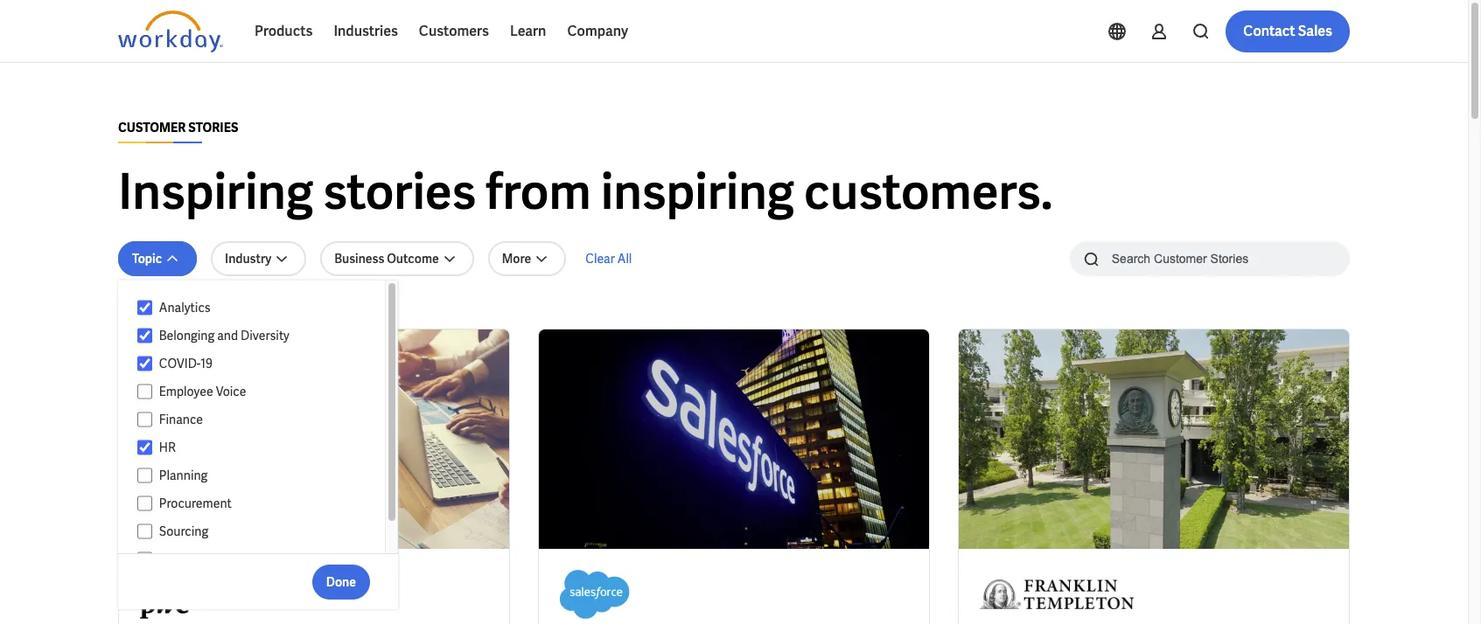 Task type: locate. For each thing, give the bounding box(es) containing it.
business outcome
[[334, 251, 439, 267]]

418
[[118, 300, 136, 316]]

business outcome button
[[320, 242, 474, 277]]

418 results
[[118, 300, 180, 316]]

belonging and diversity
[[159, 328, 290, 344]]

contact
[[1244, 22, 1296, 40]]

planning link
[[152, 466, 368, 487]]

inspiring
[[118, 160, 313, 224]]

and
[[217, 328, 238, 344]]

company button
[[557, 11, 639, 53]]

products
[[255, 22, 313, 40]]

sourcing link
[[152, 522, 368, 543]]

salesforce.com image
[[560, 571, 630, 620]]

topic button
[[118, 242, 197, 277]]

inspiring stories from inspiring customers.
[[118, 160, 1053, 224]]

customers.
[[804, 160, 1053, 224]]

all
[[618, 251, 632, 267]]

hr link
[[152, 438, 368, 459]]

industries button
[[323, 11, 409, 53]]

technology
[[159, 552, 222, 568]]

customers button
[[409, 11, 500, 53]]

None checkbox
[[137, 328, 152, 344], [137, 412, 152, 428], [137, 440, 152, 456], [137, 328, 152, 344], [137, 412, 152, 428], [137, 440, 152, 456]]

more
[[502, 251, 531, 267]]

stories
[[188, 120, 238, 136]]

clear all
[[586, 251, 632, 267]]

clear all button
[[580, 242, 637, 277]]

covid-
[[159, 356, 201, 372]]

19
[[201, 356, 213, 372]]

employee voice
[[159, 384, 246, 400]]

done
[[326, 575, 356, 590]]

analytics
[[159, 300, 211, 316]]

None checkbox
[[137, 300, 152, 316], [137, 356, 152, 372], [137, 384, 152, 400], [137, 468, 152, 484], [137, 496, 152, 512], [137, 524, 152, 540], [137, 552, 152, 568], [137, 300, 152, 316], [137, 356, 152, 372], [137, 384, 152, 400], [137, 468, 152, 484], [137, 496, 152, 512], [137, 524, 152, 540], [137, 552, 152, 568]]

diversity
[[241, 328, 290, 344]]

topic
[[132, 251, 162, 267]]

belonging and diversity link
[[152, 326, 368, 347]]

pricewaterhousecoopers global licensing services corporation (pwc) image
[[140, 571, 204, 620]]

company
[[568, 22, 628, 40]]

go to the homepage image
[[118, 11, 223, 53]]

sales
[[1298, 22, 1333, 40]]

done button
[[312, 565, 370, 600]]

Search Customer Stories text field
[[1102, 243, 1316, 274]]

outcome
[[387, 251, 439, 267]]



Task type: vqa. For each thing, say whether or not it's contained in the screenshot.
the Topic Button
yes



Task type: describe. For each thing, give the bounding box(es) containing it.
procurement link
[[152, 494, 368, 515]]

employee
[[159, 384, 213, 400]]

business
[[334, 251, 385, 267]]

contact sales link
[[1226, 11, 1350, 53]]

franklin templeton companies, llc image
[[980, 571, 1134, 620]]

results
[[139, 300, 180, 316]]

industry
[[225, 251, 271, 267]]

industries
[[334, 22, 398, 40]]

industry button
[[211, 242, 306, 277]]

products button
[[244, 11, 323, 53]]

hr
[[159, 440, 176, 456]]

planning
[[159, 468, 208, 484]]

voice
[[216, 384, 246, 400]]

employee voice link
[[152, 382, 368, 403]]

covid-19 link
[[152, 354, 368, 375]]

finance link
[[152, 410, 368, 431]]

clear
[[586, 251, 615, 267]]

customer
[[118, 120, 186, 136]]

more button
[[488, 242, 566, 277]]

analytics link
[[152, 298, 368, 319]]

from
[[486, 160, 591, 224]]

procurement
[[159, 496, 232, 512]]

finance
[[159, 412, 203, 428]]

learn
[[510, 22, 546, 40]]

technology link
[[152, 550, 368, 571]]

stories
[[323, 160, 476, 224]]

customer stories
[[118, 120, 238, 136]]

inspiring
[[601, 160, 795, 224]]

covid-19
[[159, 356, 213, 372]]

sourcing
[[159, 524, 208, 540]]

customers
[[419, 22, 489, 40]]

belonging
[[159, 328, 215, 344]]

contact sales
[[1244, 22, 1333, 40]]

learn button
[[500, 11, 557, 53]]



